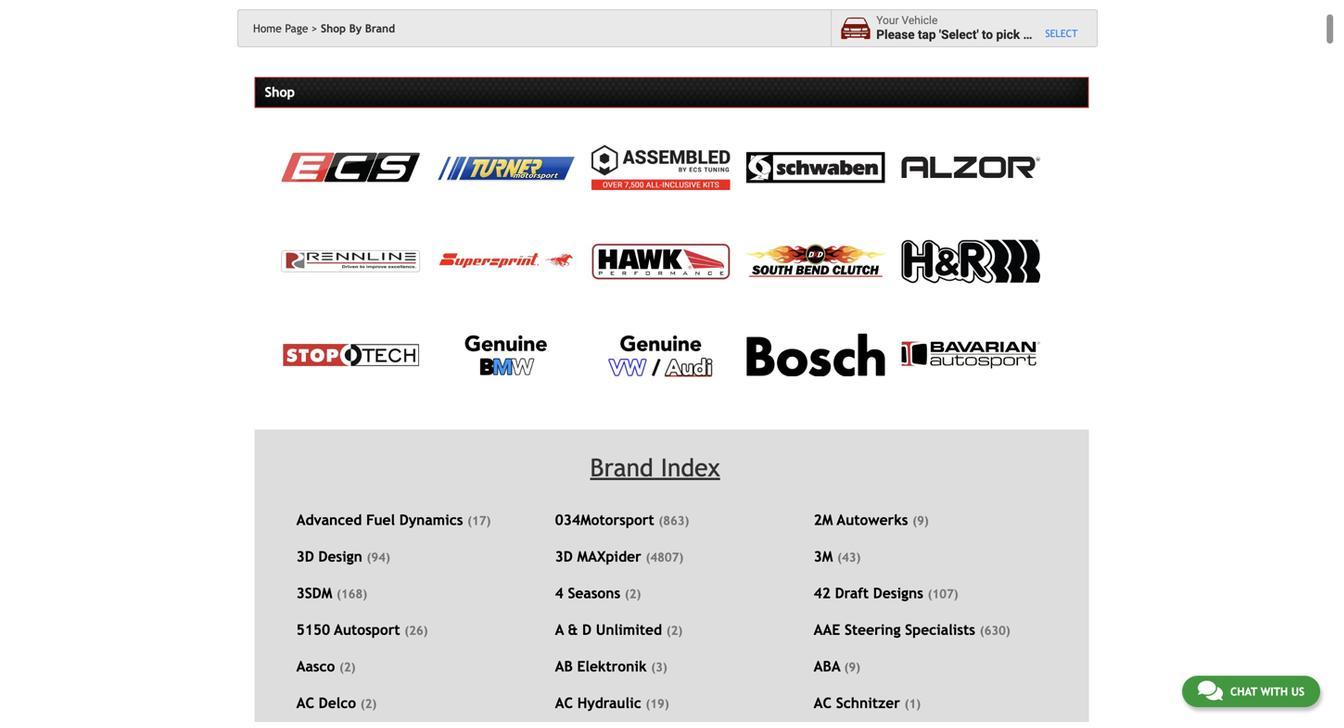 Task type: vqa. For each thing, say whether or not it's contained in the screenshot.
AC Hydraulic (19) at the bottom of page
yes



Task type: describe. For each thing, give the bounding box(es) containing it.
1 vertical spatial brand
[[590, 454, 653, 482]]

(107)
[[928, 587, 958, 601]]

genuine%20volkswagen%20audi logo image
[[606, 333, 716, 378]]

your
[[876, 14, 899, 27]]

3d for 3d design
[[296, 549, 314, 565]]

'select'
[[939, 27, 979, 42]]

034motorsport (863)
[[555, 512, 689, 529]]

your vehicle please tap 'select' to pick a vehicle
[[876, 14, 1073, 42]]

specialists
[[905, 622, 975, 638]]

schwaben logo image
[[747, 151, 885, 184]]

please
[[876, 27, 915, 42]]

42 draft designs (107)
[[814, 585, 958, 602]]

schnitzer
[[836, 695, 900, 712]]

aba (9)
[[814, 658, 861, 675]]

(2) inside the ac delco (2)
[[361, 697, 377, 711]]

chat with us link
[[1182, 676, 1320, 707]]

(43)
[[837, 550, 861, 565]]

h%26r logo image
[[902, 240, 1040, 283]]

assembled%20by%20ecs logo image
[[592, 145, 730, 190]]

aasco (2)
[[296, 658, 356, 675]]

(1)
[[905, 697, 921, 711]]

3d design (94)
[[296, 549, 390, 565]]

delco
[[319, 695, 356, 712]]

5150
[[296, 622, 330, 638]]

ab
[[555, 658, 573, 675]]

(17)
[[467, 514, 491, 528]]

3sdm (168)
[[296, 585, 367, 602]]

0 horizontal spatial brand
[[365, 22, 395, 35]]

by
[[349, 22, 362, 35]]

a & d unlimited (2)
[[555, 622, 683, 638]]

(2) inside a & d unlimited (2)
[[666, 624, 683, 638]]

4
[[555, 585, 564, 602]]

(2) inside 4 seasons (2)
[[625, 587, 641, 601]]

to
[[982, 27, 993, 42]]

with
[[1261, 685, 1288, 698]]

supersprint logo image
[[437, 251, 575, 272]]

shop by brand
[[321, 22, 395, 35]]

(630)
[[980, 624, 1010, 638]]

dynamics
[[399, 512, 463, 529]]

ac for ac schnitzer
[[814, 695, 832, 712]]

aae steering specialists (630)
[[814, 622, 1010, 638]]

alzor logo image
[[902, 157, 1040, 178]]

ac hydraulic (19)
[[555, 695, 669, 712]]

(2) inside aasco (2)
[[339, 660, 356, 675]]

&
[[568, 622, 578, 638]]

page
[[285, 22, 308, 35]]

south%20bend%20clutch logo image
[[747, 244, 885, 279]]

advanced
[[296, 512, 362, 529]]

(168)
[[337, 587, 367, 601]]

3d maxpider (4807)
[[555, 549, 684, 565]]

ac delco (2)
[[296, 695, 377, 712]]

3m (43)
[[814, 549, 861, 565]]

(4807)
[[646, 550, 684, 565]]

hydraulic
[[577, 695, 641, 712]]

bavarian%20autosport logo image
[[902, 342, 1040, 369]]



Task type: locate. For each thing, give the bounding box(es) containing it.
unlimited
[[596, 622, 662, 638]]

chat with us
[[1230, 685, 1305, 698]]

ac down ab at bottom
[[555, 695, 573, 712]]

2 horizontal spatial ac
[[814, 695, 832, 712]]

1 horizontal spatial brand
[[590, 454, 653, 482]]

0 vertical spatial (9)
[[913, 514, 929, 528]]

(863)
[[659, 514, 689, 528]]

3d up 4
[[555, 549, 573, 565]]

index
[[661, 454, 720, 482]]

shop left by
[[321, 22, 346, 35]]

2m
[[814, 512, 833, 529]]

(19)
[[646, 697, 669, 711]]

hawk logo image
[[592, 243, 730, 279]]

4 seasons (2)
[[555, 585, 641, 602]]

turner%20motorsport logo image
[[437, 154, 575, 181]]

seasons
[[568, 585, 621, 602]]

brand up 034motorsport (863)
[[590, 454, 653, 482]]

draft
[[835, 585, 869, 602]]

ecs logo image
[[282, 153, 420, 182]]

elektronik
[[577, 658, 647, 675]]

shop down the home page
[[265, 84, 295, 100]]

3d for 3d maxpider
[[555, 549, 573, 565]]

ac left delco
[[296, 695, 314, 712]]

vehicle
[[1033, 27, 1073, 42]]

(9) right aba
[[844, 660, 861, 675]]

(2) up (3)
[[666, 624, 683, 638]]

0 vertical spatial brand
[[365, 22, 395, 35]]

chat
[[1230, 685, 1257, 698]]

0 horizontal spatial 3d
[[296, 549, 314, 565]]

ab elektronik (3)
[[555, 658, 667, 675]]

3d
[[296, 549, 314, 565], [555, 549, 573, 565]]

(2) right delco
[[361, 697, 377, 711]]

aba
[[814, 658, 840, 675]]

a
[[555, 622, 564, 638]]

us
[[1291, 685, 1305, 698]]

ac for ac hydraulic
[[555, 695, 573, 712]]

(2) right aasco
[[339, 660, 356, 675]]

shop for shop
[[265, 84, 295, 100]]

3 ac from the left
[[814, 695, 832, 712]]

(26)
[[405, 624, 428, 638]]

(3)
[[651, 660, 667, 675]]

0 horizontal spatial ac
[[296, 695, 314, 712]]

(9) right autowerks
[[913, 514, 929, 528]]

ac schnitzer (1)
[[814, 695, 921, 712]]

bosch logo image
[[747, 334, 885, 376]]

1 horizontal spatial (9)
[[913, 514, 929, 528]]

comments image
[[1198, 680, 1223, 702]]

home
[[253, 22, 282, 35]]

1 vertical spatial (9)
[[844, 660, 861, 675]]

2 ac from the left
[[555, 695, 573, 712]]

select
[[1045, 28, 1078, 39]]

(9)
[[913, 514, 929, 528], [844, 660, 861, 675]]

ac down aba
[[814, 695, 832, 712]]

home page
[[253, 22, 308, 35]]

3m
[[814, 549, 833, 565]]

(94)
[[367, 550, 390, 565]]

advanced fuel dynamics (17)
[[296, 512, 491, 529]]

3sdm
[[296, 585, 332, 602]]

ac for ac delco
[[296, 695, 314, 712]]

select link
[[1045, 28, 1078, 40]]

autosport
[[334, 622, 400, 638]]

home page link
[[253, 22, 317, 35]]

0 horizontal spatial (9)
[[844, 660, 861, 675]]

(2)
[[625, 587, 641, 601], [666, 624, 683, 638], [339, 660, 356, 675], [361, 697, 377, 711]]

genuine%20bmw logo image
[[463, 333, 549, 378]]

rennline logo image
[[282, 250, 420, 272]]

0 vertical spatial shop
[[321, 22, 346, 35]]

2m autowerks (9)
[[814, 512, 929, 529]]

0 horizontal spatial shop
[[265, 84, 295, 100]]

42
[[814, 585, 831, 602]]

brand
[[365, 22, 395, 35], [590, 454, 653, 482]]

a
[[1023, 27, 1030, 42]]

(9) inside 2m autowerks (9)
[[913, 514, 929, 528]]

1 horizontal spatial shop
[[321, 22, 346, 35]]

d
[[582, 622, 592, 638]]

autowerks
[[837, 512, 908, 529]]

fuel
[[366, 512, 395, 529]]

design
[[318, 549, 362, 565]]

ac
[[296, 695, 314, 712], [555, 695, 573, 712], [814, 695, 832, 712]]

shop
[[321, 22, 346, 35], [265, 84, 295, 100]]

tap
[[918, 27, 936, 42]]

034motorsport
[[555, 512, 654, 529]]

1 vertical spatial shop
[[265, 84, 295, 100]]

maxpider
[[577, 549, 641, 565]]

brand index
[[590, 454, 720, 482]]

pick
[[996, 27, 1020, 42]]

1 horizontal spatial ac
[[555, 695, 573, 712]]

5150 autosport (26)
[[296, 622, 428, 638]]

brand right by
[[365, 22, 395, 35]]

1 ac from the left
[[296, 695, 314, 712]]

1 3d from the left
[[296, 549, 314, 565]]

shop for shop by brand
[[321, 22, 346, 35]]

2 3d from the left
[[555, 549, 573, 565]]

stoptech logo image
[[282, 343, 420, 367]]

designs
[[873, 585, 923, 602]]

aasco
[[296, 658, 335, 675]]

(2) up unlimited
[[625, 587, 641, 601]]

3d left the design
[[296, 549, 314, 565]]

vehicle
[[902, 14, 938, 27]]

aae
[[814, 622, 840, 638]]

1 horizontal spatial 3d
[[555, 549, 573, 565]]

steering
[[845, 622, 901, 638]]

(9) inside the aba (9)
[[844, 660, 861, 675]]



